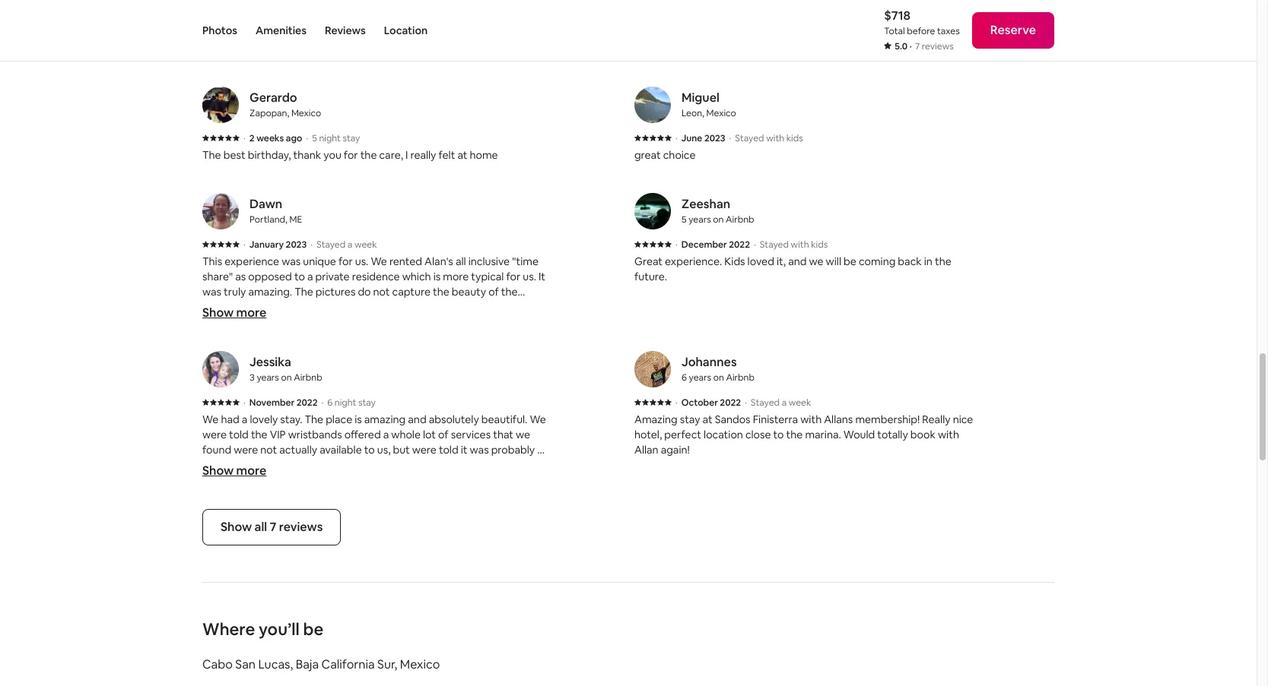 Task type: describe. For each thing, give the bounding box(es) containing it.
location
[[384, 24, 428, 37]]

will inside great experience. kids loved it, and we will be coming back in the future.
[[826, 255, 841, 268]]

where you'll be
[[202, 619, 324, 640]]

mexico for miguel
[[706, 107, 736, 119]]

we up amazing
[[383, 392, 397, 405]]

1 vertical spatial as
[[244, 376, 255, 390]]

amazing
[[634, 413, 678, 427]]

close
[[745, 428, 771, 442]]

show more button for jessika
[[202, 463, 267, 479]]

1 horizontal spatial our
[[509, 300, 525, 314]]

place
[[326, 413, 352, 427]]

5.0 · 7 reviews
[[895, 40, 954, 52]]

1 vertical spatial stay
[[358, 397, 376, 409]]

more for jessika
[[236, 463, 267, 479]]

totally
[[877, 428, 908, 442]]

zeeshan
[[682, 196, 731, 212]]

very inside the we had a lovely stay. the place is amazing and absolutely beautiful. we were told the vip wristbands offered a whole lot of services that we found were not actually available to us, but were told it was probably bc it was their busiest season. we very much enjoyed ourselves anyway. hard not to in a setting like that!
[[353, 459, 374, 472]]

0 horizontal spatial our
[[488, 316, 504, 329]]

anyway.
[[497, 459, 535, 472]]

we up "bc" at the bottom left of page
[[530, 413, 546, 427]]

a down busiest
[[271, 474, 277, 488]]

more for dawn
[[236, 305, 267, 321]]

2022 for johannes
[[720, 397, 741, 409]]

1 horizontal spatial it
[[461, 443, 468, 457]]

1 vertical spatial from
[[507, 392, 531, 405]]

and up enormously
[[226, 346, 244, 360]]

1 vertical spatial not
[[260, 443, 277, 457]]

experience
[[225, 255, 279, 268]]

on for jessika
[[281, 372, 292, 384]]

the inside the we had a lovely stay. the place is amazing and absolutely beautiful. we were told the vip wristbands offered a whole lot of services that we found were not actually available to us, but were told it was probably bc it was their busiest season. we very much enjoyed ourselves anyway. hard not to in a setting like that!
[[305, 413, 323, 427]]

was up wonderful
[[378, 346, 397, 360]]

2 vertical spatial for
[[506, 270, 521, 284]]

list containing gerardo
[[196, 87, 1061, 510]]

many
[[453, 331, 480, 344]]

watch
[[311, 316, 341, 329]]

0 horizontal spatial not
[[229, 474, 245, 488]]

their
[[233, 459, 256, 472]]

1 vertical spatial enabled
[[244, 331, 284, 344]]

location inside amazing stay at sandos finisterra with allans membership! really nice hotel, perfect location close to the marina. would totally book with allan again!
[[704, 428, 743, 442]]

felt
[[439, 148, 455, 162]]

it,
[[777, 255, 786, 268]]

we inside the we had a lovely stay. the place is amazing and absolutely beautiful. we were told the vip wristbands offered a whole lot of services that we found were not actually available to us, but were told it was probably bc it was their busiest season. we very much enjoyed ourselves anyway. hard not to in a setting like that!
[[516, 428, 530, 442]]

1 vertical spatial alan
[[202, 407, 224, 421]]

home,
[[329, 392, 360, 405]]

is inside the we had a lovely stay. the place is amazing and absolutely beautiful. we were told the vip wristbands offered a whole lot of services that we found were not actually available to us, but were told it was probably bc it was their busiest season. we very much enjoyed ourselves anyway. hard not to in a setting like that!
[[355, 413, 362, 427]]

the up the throughout
[[436, 300, 455, 314]]

of inside this experience was unique for us. we rented alan's all inclusive "time share" as opposed to a private residence which is more typical for us. it was truly amazing. the pictures do not capture the beauty of the location. the sunrises and sun sets were surreal. the view from our balcony enabled us to watch whales migrating throughout our stay. the location enabled us to walk to access a marina with many restaurants, bars and tours available. the facility was immaculate and the staff was enormously responsive.  alan was a wonderful host and very patient with me as i navigated this new experience. we would highly recommend this vacation home, and we hope that we will rent from alan again in the future.
[[489, 285, 499, 299]]

where
[[202, 619, 255, 640]]

all inside this experience was unique for us. we rented alan's all inclusive "time share" as opposed to a private residence which is more typical for us. it was truly amazing. the pictures do not capture the beauty of the location. the sunrises and sun sets were surreal. the view from our balcony enabled us to watch whales migrating throughout our stay. the location enabled us to walk to access a marina with many restaurants, bars and tours available. the facility was immaculate and the staff was enormously responsive.  alan was a wonderful host and very patient with me as i navigated this new experience. we would highly recommend this vacation home, and we hope that we will rent from alan again in the future.
[[456, 255, 466, 268]]

we down would at the bottom
[[450, 392, 464, 405]]

november
[[249, 397, 295, 409]]

would
[[434, 376, 464, 390]]

0 horizontal spatial us.
[[355, 255, 369, 268]]

1 horizontal spatial mexico
[[400, 657, 440, 673]]

me
[[289, 214, 302, 226]]

walk
[[312, 331, 334, 344]]

absolutely
[[429, 413, 479, 427]]

opposed
[[248, 270, 292, 284]]

was right staff
[[523, 346, 542, 360]]

busiest
[[258, 459, 293, 472]]

alan's
[[425, 255, 453, 268]]

0 vertical spatial i
[[405, 148, 408, 162]]

0 vertical spatial night
[[319, 132, 341, 144]]

was down share"
[[202, 285, 221, 299]]

1 vertical spatial night
[[335, 397, 356, 409]]

sur,
[[377, 657, 397, 673]]

reviews button
[[325, 0, 366, 61]]

enormously
[[202, 361, 260, 375]]

coming
[[859, 255, 896, 268]]

$718
[[884, 8, 911, 24]]

kids
[[724, 255, 745, 268]]

that!
[[335, 474, 358, 488]]

and down the many
[[459, 346, 477, 360]]

a up private
[[348, 239, 353, 251]]

2022 for jessika
[[297, 397, 318, 409]]

miguel image
[[634, 87, 671, 123]]

the down amazing.
[[247, 300, 265, 314]]

show inside button
[[221, 519, 252, 535]]

was down found at the left of the page
[[211, 459, 230, 472]]

kids for miguel
[[786, 132, 803, 144]]

0 horizontal spatial this
[[265, 392, 283, 405]]

location button
[[384, 0, 428, 61]]

reserve
[[990, 22, 1036, 38]]

this
[[202, 255, 222, 268]]

reviews for show all 7 reviews
[[279, 519, 323, 535]]

0 horizontal spatial at
[[458, 148, 468, 162]]

the down typical
[[501, 285, 518, 299]]

we up residence
[[371, 255, 387, 268]]

staff
[[498, 346, 521, 360]]

rent
[[485, 392, 505, 405]]

allan
[[634, 443, 659, 457]]

typical
[[471, 270, 504, 284]]

1 vertical spatial us
[[286, 331, 297, 344]]

gerardo zapopan, mexico
[[250, 90, 321, 119]]

will inside this experience was unique for us. we rented alan's all inclusive "time share" as opposed to a private residence which is more typical for us. it was truly amazing. the pictures do not capture the beauty of the location. the sunrises and sun sets were surreal. the view from our balcony enabled us to watch whales migrating throughout our stay. the location enabled us to walk to access a marina with many restaurants, bars and tours available. the facility was immaculate and the staff was enormously responsive.  alan was a wonderful host and very patient with me as i navigated this new experience. we would highly recommend this vacation home, and we hope that we will rent from alan again in the future.
[[467, 392, 482, 405]]

to down "unique"
[[294, 270, 305, 284]]

years for johannes
[[689, 372, 711, 384]]

and inside the we had a lovely stay. the place is amazing and absolutely beautiful. we were told the vip wristbands offered a whole lot of services that we found were not actually available to us, but were told it was probably bc it was their busiest season. we very much enjoyed ourselves anyway. hard not to in a setting like that!
[[408, 413, 426, 427]]

we down available
[[335, 459, 351, 472]]

dawn
[[250, 196, 282, 212]]

· 2 weeks ago · 5 night stay
[[243, 132, 360, 144]]

$718 total before taxes
[[884, 8, 960, 37]]

a right had
[[242, 413, 248, 427]]

wristbands
[[288, 428, 342, 442]]

· december 2022 · stayed with kids
[[676, 239, 828, 251]]

show more button for dawn
[[202, 305, 267, 321]]

membership!
[[855, 413, 920, 427]]

show more for jessika
[[202, 463, 267, 479]]

to up the available.
[[299, 331, 310, 344]]

on for johannes
[[713, 372, 724, 384]]

restaurants,
[[482, 331, 540, 344]]

stayed for miguel
[[735, 132, 764, 144]]

johannes
[[682, 354, 737, 370]]

host
[[426, 361, 447, 375]]

5 inside zeeshan 5 years on airbnb
[[682, 214, 687, 226]]

and inside great experience. kids loved it, and we will be coming back in the future.
[[788, 255, 807, 268]]

portland,
[[250, 214, 287, 226]]

best
[[223, 148, 245, 162]]

to down their
[[248, 474, 258, 488]]

photos button
[[202, 0, 237, 61]]

offered
[[345, 428, 381, 442]]

wonderful
[[373, 361, 423, 375]]

reviews for 5.0 · 7 reviews
[[922, 40, 954, 52]]

and up would at the bottom
[[450, 361, 468, 375]]

marina.
[[805, 428, 841, 442]]

· november 2022 · 6 night stay
[[243, 397, 376, 409]]

the left best
[[202, 148, 221, 162]]

all inside button
[[255, 519, 267, 535]]

1 horizontal spatial this
[[313, 376, 331, 390]]

us,
[[377, 443, 391, 457]]

not inside this experience was unique for us. we rented alan's all inclusive "time share" as opposed to a private residence which is more typical for us. it was truly amazing. the pictures do not capture the beauty of the location. the sunrises and sun sets were surreal. the view from our balcony enabled us to watch whales migrating throughout our stay. the location enabled us to walk to access a marina with many restaurants, bars and tours available. the facility was immaculate and the staff was enormously responsive.  alan was a wonderful host and very patient with me as i navigated this new experience. we would highly recommend this vacation home, and we hope that we will rent from alan again in the future.
[[373, 285, 390, 299]]

show for jessika
[[202, 463, 234, 479]]

5.0
[[895, 40, 908, 52]]

0 vertical spatial as
[[235, 270, 246, 284]]

we had a lovely stay. the place is amazing and absolutely beautiful. we were told the vip wristbands offered a whole lot of services that we found were not actually available to us, but were told it was probably bc it was their busiest season. we very much enjoyed ourselves anyway. hard not to in a setting like that!
[[202, 413, 550, 488]]

stay. inside this experience was unique for us. we rented alan's all inclusive "time share" as opposed to a private residence which is more typical for us. it was truly amazing. the pictures do not capture the beauty of the location. the sunrises and sun sets were surreal. the view from our balcony enabled us to watch whales migrating throughout our stay. the location enabled us to walk to access a marina with many restaurants, bars and tours available. the facility was immaculate and the staff was enormously responsive.  alan was a wonderful host and very patient with me as i navigated this new experience. we would highly recommend this vacation home, and we hope that we will rent from alan again in the future.
[[507, 316, 529, 329]]

but
[[393, 443, 410, 457]]

to inside amazing stay at sandos finisterra with allans membership! really nice hotel, perfect location close to the marina. would totally book with allan again!
[[773, 428, 784, 442]]

location inside this experience was unique for us. we rented alan's all inclusive "time share" as opposed to a private residence which is more typical for us. it was truly amazing. the pictures do not capture the beauty of the location. the sunrises and sun sets were surreal. the view from our balcony enabled us to watch whales migrating throughout our stay. the location enabled us to walk to access a marina with many restaurants, bars and tours available. the facility was immaculate and the staff was enormously responsive.  alan was a wonderful host and very patient with me as i navigated this new experience. we would highly recommend this vacation home, and we hope that we will rent from alan again in the future.
[[202, 331, 242, 344]]

loved
[[748, 255, 774, 268]]

navigated
[[262, 376, 311, 390]]

airbnb for zeeshan
[[726, 214, 754, 226]]

the inside amazing stay at sandos finisterra with allans membership! really nice hotel, perfect location close to the marina. would totally book with allan again!
[[786, 428, 803, 442]]

again!
[[661, 443, 690, 457]]

the up vip
[[266, 407, 283, 421]]

location.
[[202, 300, 244, 314]]

years for jessika
[[257, 372, 279, 384]]

you'll
[[259, 619, 300, 640]]

reviews
[[325, 24, 366, 37]]

johannes 6 years on airbnb
[[682, 354, 755, 384]]

experience. inside great experience. kids loved it, and we will be coming back in the future.
[[665, 255, 722, 268]]

0 vertical spatial enabled
[[243, 316, 283, 329]]

whole
[[391, 428, 421, 442]]

1 horizontal spatial told
[[439, 443, 459, 457]]

were inside this experience was unique for us. we rented alan's all inclusive "time share" as opposed to a private residence which is more typical for us. it was truly amazing. the pictures do not capture the beauty of the location. the sunrises and sun sets were surreal. the view from our balcony enabled us to watch whales migrating throughout our stay. the location enabled us to walk to access a marina with many restaurants, bars and tours available. the facility was immaculate and the staff was enormously responsive.  alan was a wonderful host and very patient with me as i navigated this new experience. we would highly recommend this vacation home, and we hope that we will rent from alan again in the future.
[[372, 300, 396, 314]]

was down the · january 2023 · stayed a week
[[282, 255, 301, 268]]

great
[[634, 148, 661, 162]]

0 horizontal spatial it
[[202, 459, 209, 472]]

back
[[898, 255, 922, 268]]

0 horizontal spatial be
[[303, 619, 324, 640]]

jessika image
[[202, 351, 239, 388]]

gerardo
[[250, 90, 297, 106]]

the best birthday, thank you for the care, i really felt at home
[[202, 148, 498, 162]]

like
[[316, 474, 333, 488]]

season.
[[296, 459, 332, 472]]

total
[[884, 25, 905, 37]]

care,
[[379, 148, 403, 162]]

facility
[[343, 346, 375, 360]]

1 vertical spatial us.
[[523, 270, 536, 284]]

setting
[[279, 474, 314, 488]]

to down sunrises
[[298, 316, 309, 329]]

miguel image
[[634, 87, 671, 123]]

2023 for dawn
[[286, 239, 307, 251]]

on for zeeshan
[[713, 214, 724, 226]]



Task type: locate. For each thing, give the bounding box(es) containing it.
0 horizontal spatial 6
[[327, 397, 333, 409]]

unique
[[303, 255, 336, 268]]

2022 for zeeshan
[[729, 239, 750, 251]]

0 vertical spatial for
[[344, 148, 358, 162]]

show more down found at the left of the page
[[202, 463, 267, 479]]

the up the 'wristbands'
[[305, 413, 323, 427]]

photos
[[202, 24, 237, 37]]

january
[[249, 239, 284, 251]]

future. inside this experience was unique for us. we rented alan's all inclusive "time share" as opposed to a private residence which is more typical for us. it was truly amazing. the pictures do not capture the beauty of the location. the sunrises and sun sets were surreal. the view from our balcony enabled us to watch whales migrating throughout our stay. the location enabled us to walk to access a marina with many restaurants, bars and tours available. the facility was immaculate and the staff was enormously responsive.  alan was a wonderful host and very patient with me as i navigated this new experience. we would highly recommend this vacation home, and we hope that we will rent from alan again in the future.
[[285, 407, 318, 421]]

1 vertical spatial that
[[493, 428, 514, 442]]

is
[[433, 270, 441, 284], [355, 413, 362, 427]]

stayed for johannes
[[751, 397, 780, 409]]

stayed for zeeshan
[[760, 239, 789, 251]]

more
[[443, 270, 469, 284], [236, 305, 267, 321], [236, 463, 267, 479]]

will down 'highly'
[[467, 392, 482, 405]]

baja
[[296, 657, 319, 673]]

0 vertical spatial this
[[313, 376, 331, 390]]

future. inside great experience. kids loved it, and we will be coming back in the future.
[[634, 270, 667, 284]]

it up the hard
[[202, 459, 209, 472]]

0 vertical spatial show more button
[[202, 305, 267, 321]]

reviews inside button
[[279, 519, 323, 535]]

0 vertical spatial all
[[456, 255, 466, 268]]

1 vertical spatial be
[[303, 619, 324, 640]]

migrating
[[380, 316, 427, 329]]

and up amazing
[[362, 392, 380, 405]]

0 vertical spatial location
[[202, 331, 242, 344]]

balcony
[[202, 316, 241, 329]]

1 vertical spatial i
[[257, 376, 260, 390]]

were
[[372, 300, 396, 314], [202, 428, 227, 442], [234, 443, 258, 457], [412, 443, 437, 457]]

lucas,
[[258, 657, 293, 673]]

6 inside johannes 6 years on airbnb
[[682, 372, 687, 384]]

kids for zeeshan
[[811, 239, 828, 251]]

2022 down navigated
[[297, 397, 318, 409]]

a down facility
[[365, 361, 371, 375]]

0 horizontal spatial location
[[202, 331, 242, 344]]

0 vertical spatial from
[[482, 300, 506, 314]]

zeeshan image
[[634, 193, 671, 230], [634, 193, 671, 230]]

0 horizontal spatial future.
[[285, 407, 318, 421]]

be right you'll
[[303, 619, 324, 640]]

the left staff
[[479, 346, 496, 360]]

1 horizontal spatial 7
[[915, 40, 920, 52]]

a down amazing
[[383, 428, 389, 442]]

in inside the we had a lovely stay. the place is amazing and absolutely beautiful. we were told the vip wristbands offered a whole lot of services that we found were not actually available to us, but were told it was probably bc it was their busiest season. we very much enjoyed ourselves anyway. hard not to in a setting like that!
[[261, 474, 269, 488]]

0 vertical spatial 7
[[915, 40, 920, 52]]

to left us,
[[364, 443, 375, 457]]

show more button down 'truly'
[[202, 305, 267, 321]]

us. left 'it'
[[523, 270, 536, 284]]

immaculate
[[399, 346, 456, 360]]

week up residence
[[355, 239, 377, 251]]

stay. up vip
[[280, 413, 302, 427]]

kids
[[786, 132, 803, 144], [811, 239, 828, 251]]

more inside this experience was unique for us. we rented alan's all inclusive "time share" as opposed to a private residence which is more typical for us. it was truly amazing. the pictures do not capture the beauty of the location. the sunrises and sun sets were surreal. the view from our balcony enabled us to watch whales migrating throughout our stay. the location enabled us to walk to access a marina with many restaurants, bars and tours available. the facility was immaculate and the staff was enormously responsive.  alan was a wonderful host and very patient with me as i navigated this new experience. we would highly recommend this vacation home, and we hope that we will rent from alan again in the future.
[[443, 270, 469, 284]]

johannes image
[[634, 351, 671, 388], [634, 351, 671, 388]]

1 vertical spatial 5
[[682, 214, 687, 226]]

mexico for gerardo
[[291, 107, 321, 119]]

show down found at the left of the page
[[202, 463, 234, 479]]

on down zeeshan at the right of the page
[[713, 214, 724, 226]]

airbnb for johannes
[[726, 372, 755, 384]]

this
[[313, 376, 331, 390], [265, 392, 283, 405]]

to
[[294, 270, 305, 284], [298, 316, 309, 329], [299, 331, 310, 344], [337, 331, 347, 344], [773, 428, 784, 442], [364, 443, 375, 457], [248, 474, 258, 488]]

0 vertical spatial 2023
[[704, 132, 725, 144]]

not down their
[[229, 474, 245, 488]]

us. up residence
[[355, 255, 369, 268]]

as right me
[[244, 376, 255, 390]]

stayed for dawn
[[317, 239, 346, 251]]

available.
[[275, 346, 319, 360]]

show for dawn
[[202, 305, 234, 321]]

great choice
[[634, 148, 696, 162]]

the left care,
[[360, 148, 377, 162]]

2023 right june
[[704, 132, 725, 144]]

7
[[915, 40, 920, 52], [270, 519, 276, 535]]

patient
[[494, 361, 529, 375]]

alan down recommend
[[202, 407, 224, 421]]

in inside this experience was unique for us. we rented alan's all inclusive "time share" as opposed to a private residence which is more typical for us. it was truly amazing. the pictures do not capture the beauty of the location. the sunrises and sun sets were surreal. the view from our balcony enabled us to watch whales migrating throughout our stay. the location enabled us to walk to access a marina with many restaurants, bars and tours available. the facility was immaculate and the staff was enormously responsive.  alan was a wonderful host and very patient with me as i navigated this new experience. we would highly recommend this vacation home, and we hope that we will rent from alan again in the future.
[[255, 407, 264, 421]]

0 horizontal spatial kids
[[786, 132, 803, 144]]

finisterra
[[753, 413, 798, 427]]

mexico inside the gerardo zapopan, mexico
[[291, 107, 321, 119]]

really
[[410, 148, 436, 162]]

0 horizontal spatial 5
[[312, 132, 317, 144]]

recommend
[[202, 392, 263, 405]]

this experience was unique for us. we rented alan's all inclusive "time share" as opposed to a private residence which is more typical for us. it was truly amazing. the pictures do not capture the beauty of the location. the sunrises and sun sets were surreal. the view from our balcony enabled us to watch whales migrating throughout our stay. the location enabled us to walk to access a marina with many restaurants, bars and tours available. the facility was immaculate and the staff was enormously responsive.  alan was a wonderful host and very patient with me as i navigated this new experience. we would highly recommend this vacation home, and we hope that we will rent from alan again in the future.
[[202, 255, 550, 421]]

were up migrating
[[372, 300, 396, 314]]

pictures
[[316, 285, 356, 299]]

1 horizontal spatial 5
[[682, 214, 687, 226]]

stay up perfect
[[680, 413, 700, 427]]

book
[[911, 428, 936, 442]]

1 horizontal spatial i
[[405, 148, 408, 162]]

0 vertical spatial more
[[443, 270, 469, 284]]

be left coming
[[844, 255, 857, 268]]

i right 3
[[257, 376, 260, 390]]

probably
[[491, 443, 535, 457]]

7 for ·
[[915, 40, 920, 52]]

stayed down miguel leon, mexico
[[735, 132, 764, 144]]

·
[[910, 40, 912, 52], [243, 132, 246, 144], [306, 132, 308, 144], [676, 132, 678, 144], [729, 132, 731, 144], [243, 239, 246, 251], [311, 239, 313, 251], [676, 239, 678, 251], [754, 239, 756, 251], [243, 397, 246, 409], [321, 397, 324, 409], [676, 397, 678, 409], [745, 397, 747, 409]]

0 vertical spatial us.
[[355, 255, 369, 268]]

future. down great
[[634, 270, 667, 284]]

2022 up sandos
[[720, 397, 741, 409]]

1 vertical spatial will
[[467, 392, 482, 405]]

5 down zeeshan at the right of the page
[[682, 214, 687, 226]]

i inside this experience was unique for us. we rented alan's all inclusive "time share" as opposed to a private residence which is more typical for us. it was truly amazing. the pictures do not capture the beauty of the location. the sunrises and sun sets were surreal. the view from our balcony enabled us to watch whales migrating throughout our stay. the location enabled us to walk to access a marina with many restaurants, bars and tours available. the facility was immaculate and the staff was enormously responsive.  alan was a wonderful host and very patient with me as i navigated this new experience. we would highly recommend this vacation home, and we hope that we will rent from alan again in the future.
[[257, 376, 260, 390]]

2 vertical spatial stay
[[680, 413, 700, 427]]

new
[[333, 376, 354, 390]]

0 vertical spatial stay.
[[507, 316, 529, 329]]

location
[[202, 331, 242, 344], [704, 428, 743, 442]]

2 show more button from the top
[[202, 463, 267, 479]]

6
[[682, 372, 687, 384], [327, 397, 333, 409]]

from right rent
[[507, 392, 531, 405]]

0 vertical spatial that
[[427, 392, 448, 405]]

inclusive
[[468, 255, 510, 268]]

0 horizontal spatial stay.
[[280, 413, 302, 427]]

week up finisterra
[[789, 397, 811, 409]]

sets
[[349, 300, 370, 314]]

very
[[471, 361, 492, 375], [353, 459, 374, 472]]

2023 down me
[[286, 239, 307, 251]]

0 horizontal spatial mexico
[[291, 107, 321, 119]]

years for zeeshan
[[689, 214, 711, 226]]

show down 'truly'
[[202, 305, 234, 321]]

the inside great experience. kids loved it, and we will be coming back in the future.
[[935, 255, 951, 268]]

perfect
[[664, 428, 701, 442]]

0 horizontal spatial from
[[482, 300, 506, 314]]

mexico inside miguel leon, mexico
[[706, 107, 736, 119]]

reviews down taxes
[[922, 40, 954, 52]]

the right back
[[935, 255, 951, 268]]

1 vertical spatial more
[[236, 305, 267, 321]]

1 horizontal spatial from
[[507, 392, 531, 405]]

us.
[[355, 255, 369, 268], [523, 270, 536, 284]]

very up 'highly'
[[471, 361, 492, 375]]

2 vertical spatial more
[[236, 463, 267, 479]]

1 vertical spatial for
[[339, 255, 353, 268]]

years inside zeeshan 5 years on airbnb
[[689, 214, 711, 226]]

2 show more from the top
[[202, 463, 267, 479]]

very inside this experience was unique for us. we rented alan's all inclusive "time share" as opposed to a private residence which is more typical for us. it was truly amazing. the pictures do not capture the beauty of the location. the sunrises and sun sets were surreal. the view from our balcony enabled us to watch whales migrating throughout our stay. the location enabled us to walk to access a marina with many restaurants, bars and tours available. the facility was immaculate and the staff was enormously responsive.  alan was a wonderful host and very patient with me as i navigated this new experience. we would highly recommend this vacation home, and we hope that we will rent from alan again in the future.
[[471, 361, 492, 375]]

hard
[[202, 474, 226, 488]]

view
[[457, 300, 480, 314]]

list
[[196, 87, 1061, 510]]

0 vertical spatial is
[[433, 270, 441, 284]]

airbnb
[[726, 214, 754, 226], [294, 372, 322, 384], [726, 372, 755, 384]]

this down navigated
[[265, 392, 283, 405]]

was down facility
[[344, 361, 363, 375]]

the up restaurants,
[[531, 316, 550, 329]]

1 horizontal spatial will
[[826, 255, 841, 268]]

very up that! on the bottom left of the page
[[353, 459, 374, 472]]

told down had
[[229, 428, 249, 442]]

october
[[682, 397, 718, 409]]

on down jessika
[[281, 372, 292, 384]]

2
[[249, 132, 255, 144]]

0 vertical spatial be
[[844, 255, 857, 268]]

1 vertical spatial kids
[[811, 239, 828, 251]]

1 horizontal spatial 2023
[[704, 132, 725, 144]]

stayed up finisterra
[[751, 397, 780, 409]]

do
[[358, 285, 371, 299]]

was up ourselves
[[470, 443, 489, 457]]

1 vertical spatial location
[[704, 428, 743, 442]]

experience. down wonderful
[[356, 376, 413, 390]]

we left had
[[202, 413, 219, 427]]

0 horizontal spatial will
[[467, 392, 482, 405]]

is inside this experience was unique for us. we rented alan's all inclusive "time share" as opposed to a private residence which is more typical for us. it was truly amazing. the pictures do not capture the beauty of the location. the sunrises and sun sets were surreal. the view from our balcony enabled us to watch whales migrating throughout our stay. the location enabled us to walk to access a marina with many restaurants, bars and tours available. the facility was immaculate and the staff was enormously responsive.  alan was a wonderful host and very patient with me as i navigated this new experience. we would highly recommend this vacation home, and we hope that we will rent from alan again in the future.
[[433, 270, 441, 284]]

on inside jessika 3 years on airbnb
[[281, 372, 292, 384]]

· october 2022 · stayed a week
[[676, 397, 811, 409]]

the left beauty
[[433, 285, 449, 299]]

we inside great experience. kids loved it, and we will be coming back in the future.
[[809, 255, 824, 268]]

actually
[[279, 443, 317, 457]]

found
[[202, 443, 231, 457]]

at down the october
[[703, 413, 713, 427]]

7 for all
[[270, 519, 276, 535]]

all right the alan's
[[456, 255, 466, 268]]

1 vertical spatial very
[[353, 459, 374, 472]]

0 horizontal spatial i
[[257, 376, 260, 390]]

0 vertical spatial not
[[373, 285, 390, 299]]

week for johannes
[[789, 397, 811, 409]]

in inside great experience. kids loved it, and we will be coming back in the future.
[[924, 255, 933, 268]]

the down walk
[[322, 346, 340, 360]]

enabled down sunrises
[[243, 316, 283, 329]]

were up their
[[234, 443, 258, 457]]

1 horizontal spatial stay.
[[507, 316, 529, 329]]

highly
[[466, 376, 495, 390]]

1 show more button from the top
[[202, 305, 267, 321]]

future. down vacation
[[285, 407, 318, 421]]

june
[[682, 132, 702, 144]]

night up place in the bottom left of the page
[[335, 397, 356, 409]]

taxes
[[937, 25, 960, 37]]

is down the alan's
[[433, 270, 441, 284]]

1 horizontal spatial us.
[[523, 270, 536, 284]]

0 vertical spatial future.
[[634, 270, 667, 284]]

location down "balcony"
[[202, 331, 242, 344]]

stay. inside the we had a lovely stay. the place is amazing and absolutely beautiful. we were told the vip wristbands offered a whole lot of services that we found were not actually available to us, but were told it was probably bc it was their busiest season. we very much enjoyed ourselves anyway. hard not to in a setting like that!
[[280, 413, 302, 427]]

1 horizontal spatial experience.
[[665, 255, 722, 268]]

1 show more from the top
[[202, 305, 267, 321]]

again
[[226, 407, 253, 421]]

1 horizontal spatial is
[[433, 270, 441, 284]]

airbnb up vacation
[[294, 372, 322, 384]]

week for dawn
[[355, 239, 377, 251]]

were up found at the left of the page
[[202, 428, 227, 442]]

0 vertical spatial alan
[[320, 361, 341, 375]]

2023 for miguel
[[704, 132, 725, 144]]

0 horizontal spatial that
[[427, 392, 448, 405]]

leon,
[[682, 107, 704, 119]]

1 vertical spatial it
[[202, 459, 209, 472]]

residence
[[352, 270, 400, 284]]

amazing
[[364, 413, 406, 427]]

0 vertical spatial experience.
[[665, 255, 722, 268]]

vip
[[270, 428, 286, 442]]

gerardo image
[[202, 87, 239, 123], [202, 87, 239, 123]]

as up 'truly'
[[235, 270, 246, 284]]

not down residence
[[373, 285, 390, 299]]

1 horizontal spatial reviews
[[922, 40, 954, 52]]

1 vertical spatial stay.
[[280, 413, 302, 427]]

airbnb for jessika
[[294, 372, 322, 384]]

lot
[[423, 428, 436, 442]]

were up enjoyed at left
[[412, 443, 437, 457]]

great experience. kids loved it, and we will be coming back in the future.
[[634, 255, 951, 284]]

i
[[405, 148, 408, 162], [257, 376, 260, 390]]

services
[[451, 428, 491, 442]]

dawn image
[[202, 193, 239, 230], [202, 193, 239, 230]]

0 vertical spatial very
[[471, 361, 492, 375]]

home
[[470, 148, 498, 162]]

years inside jessika 3 years on airbnb
[[257, 372, 279, 384]]

the up sunrises
[[295, 285, 313, 299]]

2 horizontal spatial not
[[373, 285, 390, 299]]

is up offered
[[355, 413, 362, 427]]

that down the beautiful. at the bottom left of the page
[[493, 428, 514, 442]]

at inside amazing stay at sandos finisterra with allans membership! really nice hotel, perfect location close to the marina. would totally book with allan again!
[[703, 413, 713, 427]]

a up finisterra
[[782, 397, 787, 409]]

1 vertical spatial experience.
[[356, 376, 413, 390]]

miguel leon, mexico
[[682, 90, 736, 119]]

show more button
[[202, 305, 267, 321], [202, 463, 267, 479]]

0 vertical spatial it
[[461, 443, 468, 457]]

a down "unique"
[[307, 270, 313, 284]]

will left coming
[[826, 255, 841, 268]]

a down migrating
[[385, 331, 391, 344]]

to right walk
[[337, 331, 347, 344]]

we up hope
[[416, 376, 432, 390]]

throughout
[[429, 316, 486, 329]]

1 horizontal spatial all
[[456, 255, 466, 268]]

i right care,
[[405, 148, 408, 162]]

of down typical
[[489, 285, 499, 299]]

1 horizontal spatial of
[[489, 285, 499, 299]]

that inside the we had a lovely stay. the place is amazing and absolutely beautiful. we were told the vip wristbands offered a whole lot of services that we found were not actually available to us, but were told it was probably bc it was their busiest season. we very much enjoyed ourselves anyway. hard not to in a setting like that!
[[493, 428, 514, 442]]

1 vertical spatial show more
[[202, 463, 267, 479]]

show all 7 reviews
[[221, 519, 323, 535]]

with
[[766, 132, 784, 144], [791, 239, 809, 251], [429, 331, 451, 344], [202, 376, 224, 390], [800, 413, 822, 427], [938, 428, 959, 442]]

in down busiest
[[261, 474, 269, 488]]

for right the 'you'
[[344, 148, 358, 162]]

airbnb inside zeeshan 5 years on airbnb
[[726, 214, 754, 226]]

week
[[355, 239, 377, 251], [789, 397, 811, 409]]

1 vertical spatial future.
[[285, 407, 318, 421]]

0 vertical spatial us
[[285, 316, 296, 329]]

0 vertical spatial reviews
[[922, 40, 954, 52]]

that inside this experience was unique for us. we rented alan's all inclusive "time share" as opposed to a private residence which is more typical for us. it was truly amazing. the pictures do not capture the beauty of the location. the sunrises and sun sets were surreal. the view from our balcony enabled us to watch whales migrating throughout our stay. the location enabled us to walk to access a marina with many restaurants, bars and tours available. the facility was immaculate and the staff was enormously responsive.  alan was a wonderful host and very patient with me as i navigated this new experience. we would highly recommend this vacation home, and we hope that we will rent from alan again in the future.
[[427, 392, 448, 405]]

for up private
[[339, 255, 353, 268]]

great
[[634, 255, 663, 268]]

0 vertical spatial told
[[229, 428, 249, 442]]

sunrises
[[268, 300, 307, 314]]

reserve button
[[972, 12, 1054, 49]]

rented
[[389, 255, 422, 268]]

experience. inside this experience was unique for us. we rented alan's all inclusive "time share" as opposed to a private residence which is more typical for us. it was truly amazing. the pictures do not capture the beauty of the location. the sunrises and sun sets were surreal. the view from our balcony enabled us to watch whales migrating throughout our stay. the location enabled us to walk to access a marina with many restaurants, bars and tours available. the facility was immaculate and the staff was enormously responsive.  alan was a wonderful host and very patient with me as i navigated this new experience. we would highly recommend this vacation home, and we hope that we will rent from alan again in the future.
[[356, 376, 413, 390]]

2022
[[729, 239, 750, 251], [297, 397, 318, 409], [720, 397, 741, 409]]

stayed up "unique"
[[317, 239, 346, 251]]

show more for dawn
[[202, 305, 267, 321]]

on inside johannes 6 years on airbnb
[[713, 372, 724, 384]]

told down services
[[439, 443, 459, 457]]

more up beauty
[[443, 270, 469, 284]]

stayed
[[735, 132, 764, 144], [317, 239, 346, 251], [760, 239, 789, 251], [751, 397, 780, 409]]

share"
[[202, 270, 233, 284]]

access
[[350, 331, 383, 344]]

on down johannes
[[713, 372, 724, 384]]

"time
[[512, 255, 539, 268]]

location down sandos
[[704, 428, 743, 442]]

stay up the best birthday, thank you for the care, i really felt at home
[[343, 132, 360, 144]]

which
[[402, 270, 431, 284]]

not up busiest
[[260, 443, 277, 457]]

sun
[[330, 300, 347, 314]]

it
[[461, 443, 468, 457], [202, 459, 209, 472]]

san
[[235, 657, 256, 673]]

of inside the we had a lovely stay. the place is amazing and absolutely beautiful. we were told the vip wristbands offered a whole lot of services that we found were not actually available to us, but were told it was probably bc it was their busiest season. we very much enjoyed ourselves anyway. hard not to in a setting like that!
[[438, 428, 449, 442]]

airbnb up · december 2022 · stayed with kids
[[726, 214, 754, 226]]

2 vertical spatial in
[[261, 474, 269, 488]]

1 vertical spatial this
[[265, 392, 283, 405]]

mexico down miguel at the right
[[706, 107, 736, 119]]

1 vertical spatial 2023
[[286, 239, 307, 251]]

1 horizontal spatial not
[[260, 443, 277, 457]]

1 horizontal spatial at
[[703, 413, 713, 427]]

amenities
[[256, 24, 307, 37]]

2 vertical spatial not
[[229, 474, 245, 488]]

airbnb inside johannes 6 years on airbnb
[[726, 372, 755, 384]]

2 horizontal spatial mexico
[[706, 107, 736, 119]]

the inside the we had a lovely stay. the place is amazing and absolutely beautiful. we were told the vip wristbands offered a whole lot of services that we found were not actually available to us, but were told it was probably bc it was their busiest season. we very much enjoyed ourselves anyway. hard not to in a setting like that!
[[251, 428, 268, 442]]

1 horizontal spatial 6
[[682, 372, 687, 384]]

0 horizontal spatial 2023
[[286, 239, 307, 251]]

1 horizontal spatial very
[[471, 361, 492, 375]]

zapopan,
[[250, 107, 289, 119]]

not
[[373, 285, 390, 299], [260, 443, 277, 457], [229, 474, 245, 488]]

1 horizontal spatial location
[[704, 428, 743, 442]]

jessika image
[[202, 351, 239, 388]]

7 inside show all 7 reviews button
[[270, 519, 276, 535]]

years inside johannes 6 years on airbnb
[[689, 372, 711, 384]]

6 down johannes
[[682, 372, 687, 384]]

0 horizontal spatial all
[[255, 519, 267, 535]]

in right back
[[924, 255, 933, 268]]

that down would at the bottom
[[427, 392, 448, 405]]

stay inside amazing stay at sandos finisterra with allans membership! really nice hotel, perfect location close to the marina. would totally book with allan again!
[[680, 413, 700, 427]]

1 horizontal spatial that
[[493, 428, 514, 442]]

would
[[844, 428, 875, 442]]

be inside great experience. kids loved it, and we will be coming back in the future.
[[844, 255, 857, 268]]

stay.
[[507, 316, 529, 329], [280, 413, 302, 427]]

of right lot
[[438, 428, 449, 442]]

be
[[844, 255, 857, 268], [303, 619, 324, 640]]

stay
[[343, 132, 360, 144], [358, 397, 376, 409], [680, 413, 700, 427]]

on inside zeeshan 5 years on airbnb
[[713, 214, 724, 226]]

years down johannes
[[689, 372, 711, 384]]

0 horizontal spatial alan
[[202, 407, 224, 421]]

0 vertical spatial stay
[[343, 132, 360, 144]]

reviews
[[922, 40, 954, 52], [279, 519, 323, 535]]

airbnb inside jessika 3 years on airbnb
[[294, 372, 322, 384]]

1 horizontal spatial future.
[[634, 270, 667, 284]]

0 horizontal spatial experience.
[[356, 376, 413, 390]]

and up watch
[[309, 300, 328, 314]]

0 horizontal spatial of
[[438, 428, 449, 442]]

1 vertical spatial 6
[[327, 397, 333, 409]]

0 vertical spatial at
[[458, 148, 468, 162]]

all down busiest
[[255, 519, 267, 535]]

for down "time
[[506, 270, 521, 284]]

1 vertical spatial show more button
[[202, 463, 267, 479]]



Task type: vqa. For each thing, say whether or not it's contained in the screenshot.


